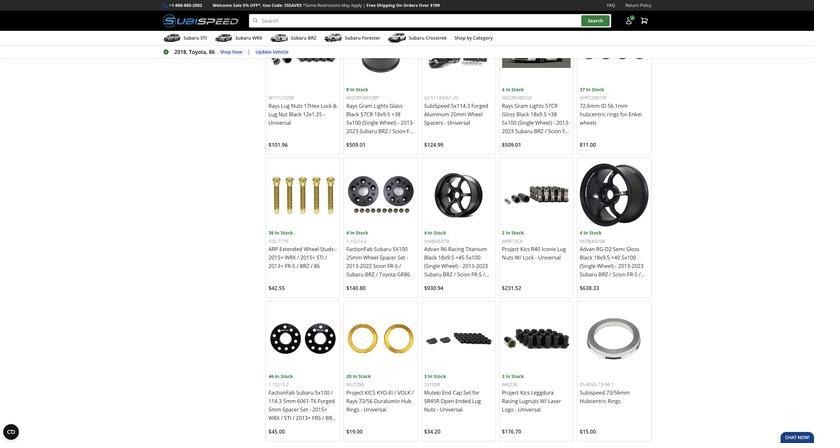 Task type: locate. For each thing, give the bounding box(es) containing it.
2 gram from the left
[[515, 102, 528, 110]]

4 in stock yat8j40dsb advan rg-d2 semi gloss black 18x9.5 +40 5x100 (single wheel) - 2013-2023 subaru brz / scion fr-s / toyota gr86 / 2014-2018 subaru forester
[[580, 230, 644, 295]]

1 horizontal spatial racing
[[502, 398, 518, 405]]

1 vertical spatial sti
[[317, 254, 324, 262]]

gram for black
[[515, 102, 528, 110]]

for inside 37 in stock ahr725615p 72.6mm id 56.1mm hubcentric rings for enkei wheels
[[621, 111, 628, 118]]

in for rays gram lights glass black 57cr 18x9.5 +38 5x100 (single wheel) - 2013- 2023 subaru brz / scion fr- s / toyota gr86 / 2014-2018 subaru forester
[[350, 86, 355, 93]]

2013- down +45
[[463, 263, 476, 270]]

advan inside 4 in stock ya68j45dtb advan r6 racing titanium black 18x9.5 +45 5x100 (single wheel) - 2013-2023 subaru brz / scion fr-s / toyota gr86 / 2014-2018 subaru forester
[[424, 246, 440, 253]]

nuts inside rays lug nuts 17hex lock & lug nut black 12x1.25 - universal
[[291, 102, 303, 110]]

a subaru crosstrek thumbnail image image
[[388, 33, 406, 43]]

2014+
[[283, 423, 297, 430]]

2 vertical spatial wheel
[[363, 254, 379, 262]]

4 up the wgcrx38dgx
[[502, 86, 505, 93]]

toyota
[[354, 136, 370, 143], [510, 136, 526, 143], [379, 271, 396, 278], [424, 280, 441, 287], [580, 280, 597, 287]]

stock inside 36 in stock 100-7716 arp extended wheel studs - 2015+ wrx / 2015+ sti / 2013+ fr-s / brz / 86
[[281, 230, 293, 236]]

toyota for advan rg-d2 semi gloss black 18x9.5 +40 5x100 (single wheel) - 2013-2023 subaru brz / scion fr-s / toyota gr86 / 2014-2018 subaru forester
[[580, 280, 597, 287]]

lug inside 3 in stock 33100b muteki end cap set for sr45r open ended lug nuts - universal
[[472, 398, 481, 405]]

0 vertical spatial factionfab
[[347, 246, 373, 253]]

0 horizontal spatial w/
[[515, 254, 522, 262]]

2 horizontal spatial wheel
[[468, 111, 483, 118]]

2013+ inside 36 in stock 100-7716 arp extended wheel studs - 2015+ wrx / 2015+ sti / 2013+ fr-s / brz / 86
[[269, 263, 284, 270]]

1 horizontal spatial sti
[[284, 415, 291, 422]]

wheel inside subispeed 5x114.3 forged aluminum 20mm wheel spacers - universal
[[468, 111, 483, 118]]

0 horizontal spatial 86
[[209, 48, 215, 56]]

18x9.5 for rays gram lights glass black 57cr 18x9.5 +38 5x100 (single wheel) - 2013- 2023 subaru brz / scion fr- s / toyota gr86 / 2014-2018 subaru forester
[[374, 111, 390, 118]]

rays down w1712125b on the top left of page
[[269, 102, 280, 110]]

0 vertical spatial 5mm
[[283, 398, 296, 405]]

$509.01 for rays gram lights 57cr gloss black 18x9.5 +38 5x100 (single wheel) - 2013- 2023 subaru brz / scion fr- s / toyota gr86 / 2014-2018 subaru forester
[[502, 141, 522, 149]]

0 vertical spatial kics
[[521, 246, 530, 253]]

rings down 73/56mm
[[608, 398, 621, 405]]

18x9.5 down the wgcrx38dgx
[[531, 111, 547, 118]]

20 up wu7356
[[347, 374, 352, 380]]

1 vertical spatial 5mm
[[269, 406, 281, 414]]

2013- inside 4 in stock wgcrx38dgx rays gram lights 57cr gloss black 18x9.5 +38 5x100 (single wheel) - 2013- 2023 subaru brz / scion fr- s / toyota gr86 / 2014-2018 subaru forester
[[557, 119, 570, 126]]

20 up 5x114.3
[[453, 95, 459, 101]]

/
[[389, 128, 391, 135], [545, 128, 547, 135], [351, 136, 353, 143], [386, 136, 388, 143], [506, 136, 508, 143], [542, 136, 544, 143], [297, 254, 299, 262], [325, 254, 327, 262], [297, 263, 299, 270], [311, 263, 313, 270], [399, 263, 401, 270], [376, 271, 378, 278], [454, 271, 456, 278], [483, 271, 485, 278], [610, 271, 612, 278], [639, 271, 641, 278], [457, 280, 458, 287], [612, 280, 614, 287], [331, 389, 333, 397], [394, 389, 396, 397], [412, 389, 414, 397], [281, 415, 283, 422], [293, 415, 295, 422], [322, 415, 324, 422], [269, 423, 271, 430], [279, 423, 281, 430]]

brz inside 36 in stock 100-7716 arp extended wheel studs - 2015+ wrx / 2015+ sti / 2013+ fr-s / brz / 86
[[300, 263, 310, 270]]

0 vertical spatial 86
[[209, 48, 215, 56]]

2 vertical spatial set
[[300, 406, 308, 414]]

0 horizontal spatial factionfab
[[269, 389, 295, 397]]

1.10215.2
[[269, 382, 289, 388]]

2 horizontal spatial nuts
[[502, 254, 514, 262]]

5x100 down wgcrx38dgbp
[[347, 119, 361, 126]]

lock left &
[[321, 102, 332, 110]]

stock for factionfab subaru 5x100 25mm wheel spacer set - 2013-2022 scion fr-s / subaru brz / toyota gr86
[[356, 230, 368, 236]]

wheel) for rays gram lights glass black 57cr 18x9.5 +38 5x100 (single wheel) - 2013- 2023 subaru brz / scion fr- s / toyota gr86 / 2014-2018 subaru forester
[[380, 119, 397, 126]]

gloss inside 4 in stock wgcrx38dgx rays gram lights 57cr gloss black 18x9.5 +38 5x100 (single wheel) - 2013- 2023 subaru brz / scion fr- s / toyota gr86 / 2014-2018 subaru forester
[[502, 111, 515, 118]]

in
[[350, 86, 355, 93], [506, 86, 511, 93], [587, 86, 591, 93], [275, 230, 280, 236], [350, 230, 355, 236], [428, 230, 433, 236], [506, 230, 511, 236], [584, 230, 588, 236], [275, 374, 280, 380], [353, 374, 357, 380], [428, 374, 433, 380], [506, 374, 511, 380]]

toyota inside the 4 in stock yat8j40dsb advan rg-d2 semi gloss black 18x9.5 +40 5x100 (single wheel) - 2013-2023 subaru brz / scion fr-s / toyota gr86 / 2014-2018 subaru forester
[[580, 280, 597, 287]]

gloss inside the 4 in stock yat8j40dsb advan rg-d2 semi gloss black 18x9.5 +40 5x100 (single wheel) - 2013-2023 subaru brz / scion fr-s / toyota gr86 / 2014-2018 subaru forester
[[627, 246, 640, 253]]

2018 inside the 4 in stock yat8j40dsb advan rg-d2 semi gloss black 18x9.5 +40 5x100 (single wheel) - 2013-2023 subaru brz / scion fr-s / toyota gr86 / 2014-2018 subaru forester
[[629, 280, 641, 287]]

rays lug nuts 17hex lock & lug nut black 12x1.25 - universal image
[[269, 17, 337, 86]]

0 vertical spatial set
[[398, 254, 405, 262]]

set
[[398, 254, 405, 262], [464, 389, 471, 397], [300, 406, 308, 414]]

1.10214.2
[[347, 238, 367, 244]]

1 horizontal spatial wheel
[[363, 254, 379, 262]]

4 inside 4 in stock ya68j45dtb advan r6 racing titanium black 18x9.5 +45 5x100 (single wheel) - 2013-2023 subaru brz / scion fr-s / toyota gr86 / 2014-2018 subaru forester
[[424, 230, 427, 236]]

1 horizontal spatial nuts
[[424, 406, 436, 414]]

wheel) for rays gram lights 57cr gloss black 18x9.5 +38 5x100 (single wheel) - 2013- 2023 subaru brz / scion fr- s / toyota gr86 / 2014-2018 subaru forester
[[536, 119, 552, 126]]

lock
[[321, 102, 332, 110], [523, 254, 534, 262]]

brz inside 8 in stock wgcrx38dgbp rays gram lights glass black 57cr 18x9.5 +38 5x100 (single wheel) - 2013- 2023 subaru brz / scion fr- s / toyota gr86 / 2014-2018 subaru forester
[[379, 128, 388, 135]]

1 +38 from the left
[[392, 111, 401, 118]]

0 horizontal spatial 3
[[424, 374, 427, 380]]

project inside 2 in stock wrif13ck project kics r40 iconix lug nuts w/ lock - universal
[[502, 246, 519, 253]]

wrif13ck
[[502, 238, 523, 244]]

0 vertical spatial gloss
[[502, 111, 515, 118]]

in up the wgcrx38dgx
[[506, 86, 511, 93]]

1 horizontal spatial advan
[[580, 246, 595, 253]]

2014-
[[389, 136, 403, 143], [545, 136, 559, 143], [460, 280, 473, 287], [616, 280, 629, 287]]

wheel) inside 8 in stock wgcrx38dgbp rays gram lights glass black 57cr 18x9.5 +38 5x100 (single wheel) - 2013- 2023 subaru brz / scion fr- s / toyota gr86 / 2014-2018 subaru forester
[[380, 119, 397, 126]]

0 horizontal spatial racing
[[448, 246, 464, 253]]

2013+ left frs
[[296, 415, 311, 422]]

project for project kics leggdura racing lugnuts w/ laser logo - universal
[[502, 389, 519, 397]]

- inside rays lug nuts 17hex lock & lug nut black 12x1.25 - universal
[[324, 111, 325, 118]]

in up wu7356
[[353, 374, 357, 380]]

1 vertical spatial rings
[[347, 406, 360, 414]]

rays gram lights glass black 57cr 18x9.5 +38 5x100 (single wheel) - 2013-2023 subaru brz / scion fr-s / toyota gr86 / 2014-2018 subaru forester image
[[347, 17, 415, 86]]

brz inside the 4 in stock yat8j40dsb advan rg-d2 semi gloss black 18x9.5 +40 5x100 (single wheel) - 2013-2023 subaru brz / scion fr-s / toyota gr86 / 2014-2018 subaru forester
[[599, 271, 608, 278]]

1 vertical spatial w/
[[540, 398, 547, 405]]

5x100
[[347, 119, 361, 126], [502, 119, 517, 126], [466, 254, 481, 262], [622, 254, 637, 262], [315, 389, 330, 397]]

$509.01 for rays gram lights glass black 57cr 18x9.5 +38 5x100 (single wheel) - 2013- 2023 subaru brz / scion fr- s / toyota gr86 / 2014-2018 subaru forester
[[347, 141, 366, 149]]

w/ down leggdura
[[540, 398, 547, 405]]

lug right iconix
[[558, 246, 566, 253]]

in inside 36 in stock 100-7716 arp extended wheel studs - 2015+ wrx / 2015+ sti / 2013+ fr-s / brz / 86
[[275, 230, 280, 236]]

brz inside dropdown button
[[308, 35, 317, 41]]

0 vertical spatial for
[[621, 111, 628, 118]]

$509.01
[[347, 141, 366, 149], [502, 141, 522, 149]]

5x100 for rays gram lights 57cr gloss black 18x9.5 +38 5x100 (single wheel) - 2013- 2023 subaru brz / scion fr- s / toyota gr86 / 2014-2018 subaru forester
[[502, 119, 517, 126]]

2014- inside 8 in stock wgcrx38dgbp rays gram lights glass black 57cr 18x9.5 +38 5x100 (single wheel) - 2013- 2023 subaru brz / scion fr- s / toyota gr86 / 2014-2018 subaru forester
[[389, 136, 403, 143]]

wrx down 'extended'
[[285, 254, 296, 262]]

2014- inside the 4 in stock yat8j40dsb advan rg-d2 semi gloss black 18x9.5 +40 5x100 (single wheel) - 2013-2023 subaru brz / scion fr-s / toyota gr86 / 2014-2018 subaru forester
[[616, 280, 629, 287]]

policy
[[640, 2, 652, 8]]

3 inside 3 in stock 33100b muteki end cap set for sr45r open ended lug nuts - universal
[[424, 374, 427, 380]]

stock inside 4 in stock wgcrx38dgx rays gram lights 57cr gloss black 18x9.5 +38 5x100 (single wheel) - 2013- 2023 subaru brz / scion fr- s / toyota gr86 / 2014-2018 subaru forester
[[512, 86, 524, 93]]

stock for rays gram lights glass black 57cr 18x9.5 +38 5x100 (single wheel) - 2013- 2023 subaru brz / scion fr- s / toyota gr86 / 2014-2018 subaru forester
[[356, 86, 368, 93]]

shipping
[[377, 2, 395, 8]]

stock up the 1.10215.2
[[281, 374, 293, 380]]

2015+ down arp
[[269, 254, 284, 262]]

subaru crosstrek button
[[388, 32, 447, 45]]

project kics leggdura racing lugnuts w/ laser logo - universal image
[[502, 304, 571, 373]]

gram
[[359, 102, 373, 110], [515, 102, 528, 110]]

factionfab inside "4 in stock 1.10214.2 factionfab subaru 5x100 25mm wheel spacer set - 2013-2022 scion fr-s / subaru brz / toyota gr86"
[[347, 246, 373, 253]]

subaru inside subaru crosstrek dropdown button
[[409, 35, 425, 41]]

0 horizontal spatial 20
[[347, 374, 352, 380]]

1 vertical spatial nuts
[[502, 254, 514, 262]]

0 horizontal spatial $509.01
[[347, 141, 366, 149]]

universal down 73/56
[[364, 406, 387, 414]]

wheel) inside 4 in stock ya68j45dtb advan r6 racing titanium black 18x9.5 +45 5x100 (single wheel) - 2013-2023 subaru brz / scion fr-s / toyota gr86 / 2014-2018 subaru forester
[[442, 263, 458, 270]]

subaru brz button
[[270, 32, 317, 45]]

project down wu7356
[[347, 389, 364, 397]]

37 in stock ahr725615p 72.6mm id 56.1mm hubcentric rings for enkei wheels
[[580, 86, 642, 126]]

free
[[367, 2, 376, 8]]

gram for 57cr
[[359, 102, 373, 110]]

set down 6061-
[[300, 406, 308, 414]]

rays left 73/56
[[347, 398, 358, 405]]

subaru crosstrek
[[409, 35, 447, 41]]

scion inside the 4 in stock yat8j40dsb advan rg-d2 semi gloss black 18x9.5 +40 5x100 (single wheel) - 2013-2023 subaru brz / scion fr-s / toyota gr86 / 2014-2018 subaru forester
[[613, 271, 626, 278]]

brz inside 4 in stock wgcrx38dgx rays gram lights 57cr gloss black 18x9.5 +38 5x100 (single wheel) - 2013- 2023 subaru brz / scion fr- s / toyota gr86 / 2014-2018 subaru forester
[[534, 128, 544, 135]]

shop for shop now
[[220, 49, 231, 55]]

project inside 3 in stock wkiz3k project kics leggdura racing lugnuts w/ laser logo - universal
[[502, 389, 519, 397]]

s inside 36 in stock 100-7716 arp extended wheel studs - 2015+ wrx / 2015+ sti / 2013+ fr-s / brz / 86
[[292, 263, 295, 270]]

5x100 up t6
[[315, 389, 330, 397]]

2 $509.01 from the left
[[502, 141, 522, 149]]

2018, toyota, 86
[[174, 48, 215, 56]]

+1-
[[169, 2, 175, 8]]

leggdura
[[531, 389, 554, 397]]

1 vertical spatial factionfab
[[269, 389, 295, 397]]

1 horizontal spatial 57cr
[[546, 102, 558, 110]]

0 horizontal spatial for
[[473, 389, 480, 397]]

wheel up 2022
[[363, 254, 379, 262]]

- inside 2 in stock wrif13ck project kics r40 iconix lug nuts w/ lock - universal
[[536, 254, 537, 262]]

wrx up update at top left
[[252, 35, 262, 41]]

2013- for rays gram lights glass black 57cr 18x9.5 +38 5x100 (single wheel) - 2013- 2023 subaru brz / scion fr- s / toyota gr86 / 2014-2018 subaru forester
[[401, 119, 414, 126]]

2 +38 from the left
[[548, 111, 557, 118]]

- inside 36 in stock 100-7716 arp extended wheel studs - 2015+ wrx / 2015+ sti / 2013+ fr-s / brz / 86
[[335, 246, 337, 253]]

project for project kics r40 iconix lug nuts w/ lock - universal
[[502, 246, 519, 253]]

advan for 18x9.5
[[424, 246, 440, 253]]

1 lights from the left
[[374, 102, 388, 110]]

forged right 5x114.3
[[472, 102, 489, 110]]

forged right t6
[[318, 398, 335, 405]]

18x9.5 inside the 4 in stock yat8j40dsb advan rg-d2 semi gloss black 18x9.5 +40 5x100 (single wheel) - 2013-2023 subaru brz / scion fr-s / toyota gr86 / 2014-2018 subaru forester
[[594, 254, 610, 262]]

1 vertical spatial forged
[[318, 398, 335, 405]]

0 horizontal spatial rings
[[347, 406, 360, 414]]

fr- inside 36 in stock 100-7716 arp extended wheel studs - 2015+ wrx / 2015+ sti / 2013+ fr-s / brz / 86
[[285, 263, 292, 270]]

&
[[333, 102, 337, 110]]

0 horizontal spatial 2013+
[[269, 263, 284, 270]]

in for factionfab subaru 5x100 25mm wheel spacer set - 2013-2022 scion fr-s / subaru brz / toyota gr86
[[350, 230, 355, 236]]

+38 for 57cr
[[548, 111, 557, 118]]

in right 2
[[506, 230, 511, 236]]

for right cap
[[473, 389, 480, 397]]

(single up $638.33
[[580, 263, 596, 270]]

2013- for advan rg-d2 semi gloss black 18x9.5 +40 5x100 (single wheel) - 2013-2023 subaru brz / scion fr-s / toyota gr86 / 2014-2018 subaru forester
[[618, 263, 632, 270]]

gram down wgcrx38dgbp
[[359, 102, 373, 110]]

1 advan from the left
[[424, 246, 440, 253]]

in up the "wkiz3k"
[[506, 374, 511, 380]]

2 advan from the left
[[580, 246, 595, 253]]

2013- left wheels
[[557, 119, 570, 126]]

universal down iconix
[[539, 254, 561, 262]]

0 vertical spatial w/
[[515, 254, 522, 262]]

racing
[[448, 246, 464, 253], [502, 398, 518, 405]]

wgcrx38dgx
[[502, 95, 532, 101]]

2 lights from the left
[[530, 102, 544, 110]]

wrx up $45.00
[[269, 415, 280, 422]]

project kics r40 iconix lug nuts w/ lock - universal image
[[502, 161, 571, 230]]

1 vertical spatial set
[[464, 389, 471, 397]]

2 vertical spatial wrx
[[269, 415, 280, 422]]

| left free
[[363, 2, 366, 8]]

shop for shop by category
[[455, 35, 466, 41]]

set inside 3 in stock 33100b muteki end cap set for sr45r open ended lug nuts - universal
[[464, 389, 471, 397]]

apply
[[351, 2, 362, 8]]

2013- down the +40
[[618, 263, 632, 270]]

2014- for rays gram lights 57cr gloss black 18x9.5 +38 5x100 (single wheel) - 2013- 2023 subaru brz / scion fr- s / toyota gr86 / 2014-2018 subaru forester
[[545, 136, 559, 143]]

5x100 down titanium
[[466, 254, 481, 262]]

2013- down "25mm"
[[347, 263, 360, 270]]

black down the wgcrx38dgx
[[517, 111, 530, 118]]

36 in stock 100-7716 arp extended wheel studs - 2015+ wrx / 2015+ sti / 2013+ fr-s / brz / 86
[[269, 230, 337, 270]]

3 up the "wkiz3k"
[[502, 374, 505, 380]]

0 vertical spatial 57cr
[[546, 102, 558, 110]]

5mm
[[283, 398, 296, 405], [269, 406, 281, 414]]

in inside 4 in stock wgcrx38dgx rays gram lights 57cr gloss black 18x9.5 +38 5x100 (single wheel) - 2013- 2023 subaru brz / scion fr- s / toyota gr86 / 2014-2018 subaru forester
[[506, 86, 511, 93]]

5mm down 114.3
[[269, 406, 281, 414]]

arp
[[269, 246, 278, 253]]

gram inside 8 in stock wgcrx38dgbp rays gram lights glass black 57cr 18x9.5 +38 5x100 (single wheel) - 2013- 2023 subaru brz / scion fr- s / toyota gr86 / 2014-2018 subaru forester
[[359, 102, 373, 110]]

black inside rays lug nuts 17hex lock & lug nut black 12x1.25 - universal
[[289, 111, 302, 118]]

0 vertical spatial racing
[[448, 246, 464, 253]]

0 horizontal spatial gram
[[359, 102, 373, 110]]

in inside 37 in stock ahr725615p 72.6mm id 56.1mm hubcentric rings for enkei wheels
[[587, 86, 591, 93]]

5x114.3
[[451, 102, 470, 110]]

universal
[[269, 119, 291, 126], [448, 119, 470, 126], [539, 254, 561, 262], [364, 406, 387, 414], [440, 406, 463, 414], [518, 406, 541, 414]]

orders
[[404, 2, 418, 8]]

black inside 4 in stock ya68j45dtb advan r6 racing titanium black 18x9.5 +45 5x100 (single wheel) - 2013-2023 subaru brz / scion fr-s / toyota gr86 / 2014-2018 subaru forester
[[424, 254, 437, 262]]

0 horizontal spatial lights
[[374, 102, 388, 110]]

in inside the 4 in stock yat8j40dsb advan rg-d2 semi gloss black 18x9.5 +40 5x100 (single wheel) - 2013-2023 subaru brz / scion fr-s / toyota gr86 / 2014-2018 subaru forester
[[584, 230, 588, 236]]

$176.70
[[502, 429, 522, 436]]

(single up the $930.94 at the bottom of the page
[[424, 263, 440, 270]]

in right 37
[[587, 86, 591, 93]]

1 horizontal spatial 2013+
[[296, 415, 311, 422]]

37
[[580, 86, 585, 93]]

2 kics from the top
[[521, 389, 530, 397]]

lights down the wgcrx38dgx
[[530, 102, 544, 110]]

black down ya68j45dtb
[[424, 254, 437, 262]]

2023 inside the 4 in stock yat8j40dsb advan rg-d2 semi gloss black 18x9.5 +40 5x100 (single wheel) - 2013-2023 subaru brz / scion fr-s / toyota gr86 / 2014-2018 subaru forester
[[632, 263, 644, 270]]

$140.80
[[347, 285, 366, 292]]

project down wrif13ck
[[502, 246, 519, 253]]

rings inside 20 in stock wu7356 project kics kyo-ei / volk / rays 73/56 duralumin hub rings - universal
[[347, 406, 360, 414]]

4 inside 4 in stock wgcrx38dgx rays gram lights 57cr gloss black 18x9.5 +38 5x100 (single wheel) - 2013- 2023 subaru brz / scion fr- s / toyota gr86 / 2014-2018 subaru forester
[[502, 86, 505, 93]]

$42.55
[[269, 285, 285, 292]]

rings
[[607, 111, 619, 118]]

kics left r40
[[521, 246, 530, 253]]

gloss right semi
[[627, 246, 640, 253]]

subispeed 73/56mm hubcentric rings image
[[580, 304, 649, 373]]

in for 72.6mm id 56.1mm hubcentric rings for enkei wheels
[[587, 86, 591, 93]]

1 horizontal spatial wrx
[[269, 415, 280, 422]]

0 vertical spatial wheel
[[468, 111, 483, 118]]

enkei
[[629, 111, 642, 118]]

1 horizontal spatial gloss
[[627, 246, 640, 253]]

spacers
[[424, 119, 443, 126]]

ya68j45dtb
[[424, 238, 450, 244]]

1 horizontal spatial rings
[[608, 398, 621, 405]]

2018
[[403, 136, 415, 143], [559, 136, 571, 143], [473, 280, 485, 287], [629, 280, 641, 287]]

lugnuts
[[520, 398, 539, 405]]

1 vertical spatial lock
[[523, 254, 534, 262]]

4 for rays gram lights 57cr gloss black 18x9.5 +38 5x100 (single wheel) - 2013- 2023 subaru brz / scion fr- s / toyota gr86 / 2014-2018 subaru forester
[[502, 86, 505, 93]]

stock up yat8j40dsb
[[590, 230, 602, 236]]

1 vertical spatial 57cr
[[361, 111, 373, 118]]

1 horizontal spatial 5mm
[[283, 398, 296, 405]]

muteki end cap set for sr45r open ended lug nuts - universal image
[[424, 304, 493, 373]]

racing inside 4 in stock ya68j45dtb advan r6 racing titanium black 18x9.5 +45 5x100 (single wheel) - 2013-2023 subaru brz / scion fr-s / toyota gr86 / 2014-2018 subaru forester
[[448, 246, 464, 253]]

1 horizontal spatial $509.01
[[502, 141, 522, 149]]

0 horizontal spatial sti
[[200, 35, 207, 41]]

forester inside 4 in stock ya68j45dtb advan r6 racing titanium black 18x9.5 +45 5x100 (single wheel) - 2013-2023 subaru brz / scion fr-s / toyota gr86 / 2014-2018 subaru forester
[[443, 288, 463, 295]]

2018 inside 8 in stock wgcrx38dgbp rays gram lights glass black 57cr 18x9.5 +38 5x100 (single wheel) - 2013- 2023 subaru brz / scion fr- s / toyota gr86 / 2014-2018 subaru forester
[[403, 136, 415, 143]]

in inside "46 in stock 1.10215.2 factionfab subaru 5x100 / 114.3 5mm 6061-t6 forged 5mm spacer set - 2015+ wrx / sti / 2013+ frs / brz / 86 / 2014+ forester"
[[275, 374, 280, 380]]

2015+ up frs
[[312, 406, 327, 414]]

scion
[[393, 128, 406, 135], [548, 128, 561, 135], [373, 263, 386, 270], [457, 271, 470, 278], [613, 271, 626, 278]]

2014- inside 4 in stock wgcrx38dgx rays gram lights 57cr gloss black 18x9.5 +38 5x100 (single wheel) - 2013- 2023 subaru brz / scion fr- s / toyota gr86 / 2014-2018 subaru forester
[[545, 136, 559, 143]]

0 horizontal spatial |
[[248, 48, 250, 56]]

project down the "wkiz3k"
[[502, 389, 519, 397]]

open widget image
[[3, 425, 19, 440]]

3 up 33100b
[[424, 374, 427, 380]]

in for project kics leggdura racing lugnuts w/ laser logo - universal
[[506, 374, 511, 380]]

in for factionfab subaru 5x100 / 114.3 5mm 6061-t6 forged 5mm spacer set - 2015+ wrx / sti / 2013+ frs / brz / 86 / 2014+ forester
[[275, 374, 280, 380]]

in up 33100b
[[428, 374, 433, 380]]

5x100 for rays gram lights glass black 57cr 18x9.5 +38 5x100 (single wheel) - 2013- 2023 subaru brz / scion fr- s / toyota gr86 / 2014-2018 subaru forester
[[347, 119, 361, 126]]

12x1.25
[[303, 111, 322, 118]]

factionfab for 114.3
[[269, 389, 295, 397]]

1 horizontal spatial spacer
[[380, 254, 396, 262]]

black for 4 in stock ya68j45dtb advan r6 racing titanium black 18x9.5 +45 5x100 (single wheel) - 2013-2023 subaru brz / scion fr-s / toyota gr86 / 2014-2018 subaru forester
[[424, 254, 437, 262]]

1 horizontal spatial 86
[[272, 423, 278, 430]]

1 gram from the left
[[359, 102, 373, 110]]

0 vertical spatial |
[[363, 2, 366, 8]]

1 horizontal spatial 3
[[502, 374, 505, 380]]

in inside 8 in stock wgcrx38dgbp rays gram lights glass black 57cr 18x9.5 +38 5x100 (single wheel) - 2013- 2023 subaru brz / scion fr- s / toyota gr86 / 2014-2018 subaru forester
[[350, 86, 355, 93]]

0 horizontal spatial advan
[[424, 246, 440, 253]]

1 vertical spatial wheel
[[304, 246, 319, 253]]

1 horizontal spatial set
[[398, 254, 405, 262]]

stock inside 3 in stock wkiz3k project kics leggdura racing lugnuts w/ laser logo - universal
[[512, 374, 524, 380]]

0 horizontal spatial set
[[300, 406, 308, 414]]

universal down the lugnuts
[[518, 406, 541, 414]]

+38 for glass
[[392, 111, 401, 118]]

0 vertical spatial nuts
[[291, 102, 303, 110]]

2 vertical spatial sti
[[284, 415, 291, 422]]

stock up 7716
[[281, 230, 293, 236]]

2023 for advan rg-d2 semi gloss black 18x9.5 +40 5x100 (single wheel) - 2013-2023 subaru brz / scion fr-s / toyota gr86 / 2014-2018 subaru forester
[[632, 263, 644, 270]]

universal down nut
[[269, 119, 291, 126]]

1 horizontal spatial lights
[[530, 102, 544, 110]]

1 vertical spatial 86
[[314, 263, 320, 270]]

- inside "4 in stock 1.10214.2 factionfab subaru 5x100 25mm wheel spacer set - 2013-2022 scion fr-s / subaru brz / toyota gr86"
[[407, 254, 408, 262]]

gr86 for rays gram lights 57cr gloss black 18x9.5 +38 5x100 (single wheel) - 2013- 2023 subaru brz / scion fr- s / toyota gr86 / 2014-2018 subaru forester
[[528, 136, 541, 143]]

*some
[[303, 2, 317, 8]]

0 vertical spatial shop
[[455, 35, 466, 41]]

0 vertical spatial rings
[[608, 398, 621, 405]]

1 vertical spatial shop
[[220, 49, 231, 55]]

sti up 2014+
[[284, 415, 291, 422]]

1 vertical spatial spacer
[[283, 406, 299, 414]]

universal down the 20mm
[[448, 119, 470, 126]]

2 horizontal spatial sti
[[317, 254, 324, 262]]

4 for advan rg-d2 semi gloss black 18x9.5 +40 5x100 (single wheel) - 2013-2023 subaru brz / scion fr-s / toyota gr86 / 2014-2018 subaru forester
[[580, 230, 583, 236]]

advan down yat8j40dsb
[[580, 246, 595, 253]]

gloss for advan rg-d2 semi gloss black 18x9.5 +40 5x100 (single wheel) - 2013-2023 subaru brz / scion fr-s / toyota gr86 / 2014-2018 subaru forester
[[627, 246, 640, 253]]

stock up wgcrx38dgbp
[[356, 86, 368, 93]]

factionfab subaru 5x100 / 114.3 5mm 6061-t6 forged 5mm spacer set - 2015+ wrx / sti / 2013+ frs / brz / 86 / 2014+ forester image
[[269, 304, 337, 373]]

advan
[[424, 246, 440, 253], [580, 246, 595, 253]]

56.1
[[605, 382, 614, 388]]

rays down the wgcrx38dgx
[[502, 102, 513, 110]]

spacer down 5x100 at the bottom of the page
[[380, 254, 396, 262]]

1 horizontal spatial lock
[[523, 254, 534, 262]]

1 3 from the left
[[424, 374, 427, 380]]

| right now
[[248, 48, 250, 56]]

0 vertical spatial lock
[[321, 102, 332, 110]]

1 horizontal spatial w/
[[540, 398, 547, 405]]

2 vertical spatial nuts
[[424, 406, 436, 414]]

2013- inside 8 in stock wgcrx38dgbp rays gram lights glass black 57cr 18x9.5 +38 5x100 (single wheel) - 2013- 2023 subaru brz / scion fr- s / toyota gr86 / 2014-2018 subaru forester
[[401, 119, 414, 126]]

wheel left studs
[[304, 246, 319, 253]]

wgcrx38dgbp
[[347, 95, 379, 101]]

2013+ inside "46 in stock 1.10215.2 factionfab subaru 5x100 / 114.3 5mm 6061-t6 forged 5mm spacer set - 2015+ wrx / sti / 2013+ frs / brz / 86 / 2014+ forester"
[[296, 415, 311, 422]]

0 horizontal spatial spacer
[[283, 406, 299, 414]]

fr-
[[407, 128, 415, 135], [563, 128, 570, 135], [285, 263, 292, 270], [388, 263, 395, 270], [472, 271, 479, 278], [627, 271, 635, 278]]

0 vertical spatial 2013+
[[269, 263, 284, 270]]

0 horizontal spatial 57cr
[[361, 111, 373, 118]]

black right nut
[[289, 111, 302, 118]]

0 horizontal spatial nuts
[[291, 102, 303, 110]]

1 horizontal spatial +38
[[548, 111, 557, 118]]

toyota for rays gram lights 57cr gloss black 18x9.5 +38 5x100 (single wheel) - 2013- 2023 subaru brz / scion fr- s / toyota gr86 / 2014-2018 subaru forester
[[510, 136, 526, 143]]

2013- inside the 4 in stock yat8j40dsb advan rg-d2 semi gloss black 18x9.5 +40 5x100 (single wheel) - 2013-2023 subaru brz / scion fr-s / toyota gr86 / 2014-2018 subaru forester
[[618, 263, 632, 270]]

+38 inside 8 in stock wgcrx38dgbp rays gram lights glass black 57cr 18x9.5 +38 5x100 (single wheel) - 2013- 2023 subaru brz / scion fr- s / toyota gr86 / 2014-2018 subaru forester
[[392, 111, 401, 118]]

toyota,
[[189, 48, 208, 56]]

lock down r40
[[523, 254, 534, 262]]

in right 36
[[275, 230, 280, 236]]

arp extended wheel studs - 2015+ wrx / 2015+ sti / 2013+ fr-s / brz / 86 image
[[269, 161, 337, 230]]

5mm right 114.3
[[283, 398, 296, 405]]

stock up 33100b
[[434, 374, 446, 380]]

subispeed
[[424, 102, 450, 110]]

use
[[263, 2, 271, 8]]

nuts inside 3 in stock 33100b muteki end cap set for sr45r open ended lug nuts - universal
[[424, 406, 436, 414]]

72.6mm
[[580, 102, 600, 110]]

gloss
[[502, 111, 515, 118], [627, 246, 640, 253]]

stock for project kics leggdura racing lugnuts w/ laser logo - universal
[[512, 374, 524, 380]]

0 horizontal spatial shop
[[220, 49, 231, 55]]

for
[[621, 111, 628, 118], [473, 389, 480, 397]]

logo
[[502, 406, 514, 414]]

hub
[[401, 398, 412, 405]]

0 horizontal spatial gloss
[[502, 111, 515, 118]]

spacer
[[380, 254, 396, 262], [283, 406, 299, 414]]

1 horizontal spatial forged
[[472, 102, 489, 110]]

forester
[[362, 35, 380, 41], [365, 145, 386, 152], [521, 145, 541, 152], [443, 288, 463, 295], [599, 288, 619, 295], [299, 423, 319, 430]]

in inside 3 in stock 33100b muteki end cap set for sr45r open ended lug nuts - universal
[[428, 374, 433, 380]]

0 vertical spatial spacer
[[380, 254, 396, 262]]

a subaru forester thumbnail image image
[[324, 33, 343, 43]]

shop left now
[[220, 49, 231, 55]]

2023 for rays gram lights glass black 57cr 18x9.5 +38 5x100 (single wheel) - 2013- 2023 subaru brz / scion fr- s / toyota gr86 / 2014-2018 subaru forester
[[347, 128, 358, 135]]

kyo-
[[377, 389, 389, 397]]

shop left by
[[455, 35, 466, 41]]

1 vertical spatial 20
[[347, 374, 352, 380]]

4 inside "4 in stock 1.10214.2 factionfab subaru 5x100 25mm wheel spacer set - 2013-2022 scion fr-s / subaru brz / toyota gr86"
[[347, 230, 349, 236]]

in right "46"
[[275, 374, 280, 380]]

advan down ya68j45dtb
[[424, 246, 440, 253]]

1 horizontal spatial gram
[[515, 102, 528, 110]]

in for rays gram lights 57cr gloss black 18x9.5 +38 5x100 (single wheel) - 2013- 2023 subaru brz / scion fr- s / toyota gr86 / 2014-2018 subaru forester
[[506, 86, 511, 93]]

racing up +45
[[448, 246, 464, 253]]

gr86 inside 4 in stock ya68j45dtb advan r6 racing titanium black 18x9.5 +45 5x100 (single wheel) - 2013-2023 subaru brz / scion fr-s / toyota gr86 / 2014-2018 subaru forester
[[442, 280, 455, 287]]

for inside 3 in stock 33100b muteki end cap set for sr45r open ended lug nuts - universal
[[473, 389, 480, 397]]

stock up "ahr725615p"
[[592, 86, 605, 93]]

$15.00
[[580, 429, 596, 436]]

0 horizontal spatial forged
[[318, 398, 335, 405]]

lights left glass at the top of the page
[[374, 102, 388, 110]]

nuts down wrif13ck
[[502, 254, 514, 262]]

black
[[289, 111, 302, 118], [347, 111, 359, 118], [517, 111, 530, 118], [424, 254, 437, 262], [580, 254, 593, 262]]

rays inside 8 in stock wgcrx38dgbp rays gram lights glass black 57cr 18x9.5 +38 5x100 (single wheel) - 2013- 2023 subaru brz / scion fr- s / toyota gr86 / 2014-2018 subaru forester
[[347, 102, 358, 110]]

1 vertical spatial gloss
[[627, 246, 640, 253]]

factionfab down '1.10214.2'
[[347, 246, 373, 253]]

spacer down 6061-
[[283, 406, 299, 414]]

s
[[347, 136, 349, 143], [502, 136, 505, 143], [292, 263, 295, 270], [395, 263, 398, 270], [479, 271, 482, 278], [635, 271, 638, 278]]

1 vertical spatial for
[[473, 389, 480, 397]]

4 up ya68j45dtb
[[424, 230, 427, 236]]

in for muteki end cap set for sr45r open ended lug nuts - universal
[[428, 374, 433, 380]]

wheel)
[[380, 119, 397, 126], [536, 119, 552, 126], [442, 263, 458, 270], [597, 263, 614, 270]]

sti down studs
[[317, 254, 324, 262]]

+45
[[456, 254, 465, 262]]

1 vertical spatial kics
[[521, 389, 530, 397]]

2 horizontal spatial 86
[[314, 263, 320, 270]]

shop
[[455, 35, 466, 41], [220, 49, 231, 55]]

gram inside 4 in stock wgcrx38dgx rays gram lights 57cr gloss black 18x9.5 +38 5x100 (single wheel) - 2013- 2023 subaru brz / scion fr- s / toyota gr86 / 2014-2018 subaru forester
[[515, 102, 528, 110]]

update vehicle
[[256, 49, 289, 55]]

brz inside "4 in stock 1.10214.2 factionfab subaru 5x100 25mm wheel spacer set - 2013-2022 scion fr-s / subaru brz / toyota gr86"
[[365, 271, 375, 278]]

6061-
[[297, 398, 311, 405]]

18x9.5 down 'r6'
[[439, 254, 455, 262]]

gr86 inside 8 in stock wgcrx38dgbp rays gram lights glass black 57cr 18x9.5 +38 5x100 (single wheel) - 2013- 2023 subaru brz / scion fr- s / toyota gr86 / 2014-2018 subaru forester
[[372, 136, 385, 143]]

stock up '1.10214.2'
[[356, 230, 368, 236]]

in up yat8j40dsb
[[584, 230, 588, 236]]

return
[[626, 2, 639, 8]]

0 vertical spatial wrx
[[252, 35, 262, 41]]

in up ya68j45dtb
[[428, 230, 433, 236]]

search input field
[[249, 14, 611, 28]]

2 horizontal spatial wrx
[[285, 254, 296, 262]]

(single for rays gram lights 57cr gloss black 18x9.5 +38 5x100 (single wheel) - 2013- 2023 subaru brz / scion fr- s / toyota gr86 / 2014-2018 subaru forester
[[518, 119, 534, 126]]

18x9.5 down glass at the top of the page
[[374, 111, 390, 118]]

1 vertical spatial racing
[[502, 398, 518, 405]]

stock for project kics kyo-ei / volk / rays 73/56 duralumin hub rings - universal
[[359, 374, 371, 380]]

wheels
[[580, 119, 597, 126]]

5x100 inside 4 in stock wgcrx38dgx rays gram lights 57cr gloss black 18x9.5 +38 5x100 (single wheel) - 2013- 2023 subaru brz / scion fr- s / toyota gr86 / 2014-2018 subaru forester
[[502, 119, 517, 126]]

4 up '1.10214.2'
[[347, 230, 349, 236]]

black for rays lug nuts 17hex lock & lug nut black 12x1.25 - universal
[[289, 111, 302, 118]]

racing inside 3 in stock wkiz3k project kics leggdura racing lugnuts w/ laser logo - universal
[[502, 398, 518, 405]]

stock inside "46 in stock 1.10215.2 factionfab subaru 5x100 / 114.3 5mm 6061-t6 forged 5mm spacer set - 2015+ wrx / sti / 2013+ frs / brz / 86 / 2014+ forester"
[[281, 374, 293, 380]]

category
[[473, 35, 493, 41]]

1 $509.01 from the left
[[347, 141, 366, 149]]

for down 56.1mm
[[621, 111, 628, 118]]

- inside 4 in stock wgcrx38dgx rays gram lights 57cr gloss black 18x9.5 +38 5x100 (single wheel) - 2013- 2023 subaru brz / scion fr- s / toyota gr86 / 2014-2018 subaru forester
[[554, 119, 555, 126]]

0 horizontal spatial +38
[[392, 111, 401, 118]]

in inside 4 in stock ya68j45dtb advan r6 racing titanium black 18x9.5 +45 5x100 (single wheel) - 2013-2023 subaru brz / scion fr-s / toyota gr86 / 2014-2018 subaru forester
[[428, 230, 433, 236]]

stock for project kics r40 iconix lug nuts w/ lock - universal
[[512, 230, 524, 236]]

1 horizontal spatial for
[[621, 111, 628, 118]]

black down wgcrx38dgbp
[[347, 111, 359, 118]]

kics for r40
[[521, 246, 530, 253]]

2015+
[[269, 254, 284, 262], [301, 254, 315, 262], [312, 406, 327, 414]]

ring-
[[587, 382, 598, 388]]

racing up logo
[[502, 398, 518, 405]]

universal inside 3 in stock wkiz3k project kics leggdura racing lugnuts w/ laser logo - universal
[[518, 406, 541, 414]]

in right 8
[[350, 86, 355, 93]]

1 horizontal spatial factionfab
[[347, 246, 373, 253]]

factionfab down the 1.10215.2
[[269, 389, 295, 397]]

0 vertical spatial sti
[[200, 35, 207, 41]]

brz
[[308, 35, 317, 41], [379, 128, 388, 135], [534, 128, 544, 135], [300, 263, 310, 270], [365, 271, 375, 278], [443, 271, 453, 278], [599, 271, 608, 278], [326, 415, 335, 422]]

1 vertical spatial 2013+
[[296, 415, 311, 422]]

1 horizontal spatial 20
[[453, 95, 459, 101]]

end
[[442, 389, 452, 397]]

gram down the wgcrx38dgx
[[515, 102, 528, 110]]

subispeed logo image
[[163, 14, 239, 28]]

1 kics from the top
[[521, 246, 530, 253]]

2 3 from the left
[[502, 374, 505, 380]]

stock up ya68j45dtb
[[434, 230, 446, 236]]

set down 5x100 at the bottom of the page
[[398, 254, 405, 262]]

wheel right the 20mm
[[468, 111, 483, 118]]

universal down open
[[440, 406, 463, 414]]

restrictions
[[318, 2, 341, 8]]

2018 for rays gram lights glass black 57cr 18x9.5 +38 5x100 (single wheel) - 2013- 2023 subaru brz / scion fr- s / toyota gr86 / 2014-2018 subaru forester
[[403, 136, 415, 143]]

lights inside 8 in stock wgcrx38dgbp rays gram lights glass black 57cr 18x9.5 +38 5x100 (single wheel) - 2013- 2023 subaru brz / scion fr- s / toyota gr86 / 2014-2018 subaru forester
[[374, 102, 388, 110]]

stock for arp extended wheel studs - 2015+ wrx / 2015+ sti / 2013+ fr-s / brz / 86
[[281, 230, 293, 236]]

wheel) inside the 4 in stock yat8j40dsb advan rg-d2 semi gloss black 18x9.5 +40 5x100 (single wheel) - 2013-2023 subaru brz / scion fr-s / toyota gr86 / 2014-2018 subaru forester
[[597, 263, 614, 270]]

toyota inside 8 in stock wgcrx38dgbp rays gram lights glass black 57cr 18x9.5 +38 5x100 (single wheel) - 2013- 2023 subaru brz / scion fr- s / toyota gr86 / 2014-2018 subaru forester
[[354, 136, 370, 143]]



Task type: describe. For each thing, give the bounding box(es) containing it.
5x100 for advan rg-d2 semi gloss black 18x9.5 +40 5x100 (single wheel) - 2013-2023 subaru brz / scion fr-s / toyota gr86 / 2014-2018 subaru forester
[[622, 254, 637, 262]]

subaru wrx button
[[215, 32, 262, 45]]

advan r6 racing titanium black 18x9.5 +45 5x100 (single wheel) - 2013-2023 subaru brz / scion fr-s / toyota gr86 / 2014-2018 subaru forester image
[[424, 161, 493, 230]]

in for project kics kyo-ei / volk / rays 73/56 duralumin hub rings - universal
[[353, 374, 357, 380]]

nut
[[279, 111, 288, 118]]

lock inside rays lug nuts 17hex lock & lug nut black 12x1.25 - universal
[[321, 102, 332, 110]]

spacer inside "4 in stock 1.10214.2 factionfab subaru 5x100 25mm wheel spacer set - 2013-2022 scion fr-s / subaru brz / toyota gr86"
[[380, 254, 396, 262]]

20 inside 20 in stock wu7356 project kics kyo-ei / volk / rays 73/56 duralumin hub rings - universal
[[347, 374, 352, 380]]

sr45r
[[424, 398, 440, 405]]

advan rg-d2 semi gloss black 18x9.5 +40 5x100 (single wheel) - 2013-2023 subaru brz / scion fr-s / toyota gr86 / 2014-2018 subaru forester image
[[580, 161, 649, 230]]

subispeed 5x114.3 forged aluminum 20mm wheel spacers - universal
[[424, 102, 489, 126]]

titanium
[[466, 246, 487, 253]]

86 inside 36 in stock 100-7716 arp extended wheel studs - 2015+ wrx / 2015+ sti / 2013+ fr-s / brz / 86
[[314, 263, 320, 270]]

4 in stock 1.10214.2 factionfab subaru 5x100 25mm wheel spacer set - 2013-2022 scion fr-s / subaru brz / toyota gr86
[[347, 230, 410, 278]]

20 in stock wu7356 project kics kyo-ei / volk / rays 73/56 duralumin hub rings - universal
[[347, 374, 414, 414]]

ss-ring-73-56.1 subispeed 73/56mm hubcentric rings
[[580, 382, 630, 405]]

factionfab for wheel
[[347, 246, 373, 253]]

set inside "4 in stock 1.10214.2 factionfab subaru 5x100 25mm wheel spacer set - 2013-2022 scion fr-s / subaru brz / toyota gr86"
[[398, 254, 405, 262]]

fr- inside 4 in stock wgcrx38dgx rays gram lights 57cr gloss black 18x9.5 +38 5x100 (single wheel) - 2013- 2023 subaru brz / scion fr- s / toyota gr86 / 2014-2018 subaru forester
[[563, 128, 570, 135]]

114.3
[[269, 398, 282, 405]]

33100b
[[424, 382, 440, 388]]

forester inside 8 in stock wgcrx38dgbp rays gram lights glass black 57cr 18x9.5 +38 5x100 (single wheel) - 2013- 2023 subaru brz / scion fr- s / toyota gr86 / 2014-2018 subaru forester
[[365, 145, 386, 152]]

glass
[[390, 102, 403, 110]]

5%
[[243, 2, 249, 8]]

sti inside 36 in stock 100-7716 arp extended wheel studs - 2015+ wrx / 2015+ sti / 2013+ fr-s / brz / 86
[[317, 254, 324, 262]]

fr- inside 4 in stock ya68j45dtb advan r6 racing titanium black 18x9.5 +45 5x100 (single wheel) - 2013-2023 subaru brz / scion fr-s / toyota gr86 / 2014-2018 subaru forester
[[472, 271, 479, 278]]

stock for muteki end cap set for sr45r open ended lug nuts - universal
[[434, 374, 446, 380]]

crosstrek
[[426, 35, 447, 41]]

s inside 4 in stock ya68j45dtb advan r6 racing titanium black 18x9.5 +45 5x100 (single wheel) - 2013-2023 subaru brz / scion fr-s / toyota gr86 / 2014-2018 subaru forester
[[479, 271, 482, 278]]

search
[[588, 18, 604, 24]]

subaru inside "46 in stock 1.10215.2 factionfab subaru 5x100 / 114.3 5mm 6061-t6 forged 5mm spacer set - 2015+ wrx / sti / 2013+ frs / brz / 86 / 2014+ forester"
[[296, 389, 314, 397]]

gloss for rays gram lights 57cr gloss black 18x9.5 +38 5x100 (single wheel) - 2013- 2023 subaru brz / scion fr- s / toyota gr86 / 2014-2018 subaru forester
[[502, 111, 515, 118]]

$124.99
[[424, 141, 444, 149]]

forged inside subispeed 5x114.3 forged aluminum 20mm wheel spacers - universal
[[472, 102, 489, 110]]

stock for advan r6 racing titanium black 18x9.5 +45 5x100 (single wheel) - 2013-2023 subaru brz / scion fr-s / toyota gr86 / 2014-2018 subaru forester
[[434, 230, 446, 236]]

shop now link
[[220, 48, 242, 56]]

universal inside 3 in stock 33100b muteki end cap set for sr45r open ended lug nuts - universal
[[440, 406, 463, 414]]

2018,
[[174, 48, 188, 56]]

- inside "46 in stock 1.10215.2 factionfab subaru 5x100 / 114.3 5mm 6061-t6 forged 5mm spacer set - 2015+ wrx / sti / 2013+ frs / brz / 86 / 2014+ forester"
[[309, 406, 311, 414]]

fr- inside the 4 in stock yat8j40dsb advan rg-d2 semi gloss black 18x9.5 +40 5x100 (single wheel) - 2013-2023 subaru brz / scion fr-s / toyota gr86 / 2014-2018 subaru forester
[[627, 271, 635, 278]]

lug left nut
[[269, 111, 277, 118]]

d2
[[605, 246, 612, 253]]

2015+ down 'extended'
[[301, 254, 315, 262]]

scion for advan rg-d2 semi gloss black 18x9.5 +40 5x100 (single wheel) - 2013-2023 subaru brz / scion fr-s / toyota gr86 / 2014-2018 subaru forester
[[613, 271, 626, 278]]

forester inside the 4 in stock yat8j40dsb advan rg-d2 semi gloss black 18x9.5 +40 5x100 (single wheel) - 2013-2023 subaru brz / scion fr-s / toyota gr86 / 2014-2018 subaru forester
[[599, 288, 619, 295]]

(single inside 4 in stock ya68j45dtb advan r6 racing titanium black 18x9.5 +45 5x100 (single wheel) - 2013-2023 subaru brz / scion fr-s / toyota gr86 / 2014-2018 subaru forester
[[424, 263, 440, 270]]

stock for factionfab subaru 5x100 / 114.3 5mm 6061-t6 forged 5mm spacer set - 2015+ wrx / sti / 2013+ frs / brz / 86 / 2014+ forester
[[281, 374, 293, 380]]

ei
[[389, 389, 393, 397]]

20mm
[[451, 111, 466, 118]]

- inside the 4 in stock yat8j40dsb advan rg-d2 semi gloss black 18x9.5 +40 5x100 (single wheel) - 2013-2023 subaru brz / scion fr-s / toyota gr86 / 2014-2018 subaru forester
[[615, 263, 617, 270]]

universal inside rays lug nuts 17hex lock & lug nut black 12x1.25 - universal
[[269, 119, 291, 126]]

1 vertical spatial |
[[248, 48, 250, 56]]

gr86 for advan rg-d2 semi gloss black 18x9.5 +40 5x100 (single wheel) - 2013-2023 subaru brz / scion fr-s / toyota gr86 / 2014-2018 subaru forester
[[598, 280, 611, 287]]

86 inside "46 in stock 1.10215.2 factionfab subaru 5x100 / 114.3 5mm 6061-t6 forged 5mm spacer set - 2015+ wrx / sti / 2013+ frs / brz / 86 / 2014+ forester"
[[272, 423, 278, 430]]

open
[[441, 398, 454, 405]]

forester inside "46 in stock 1.10215.2 factionfab subaru 5x100 / 114.3 5mm 6061-t6 forged 5mm spacer set - 2015+ wrx / sti / 2013+ frs / brz / 86 / 2014+ forester"
[[299, 423, 319, 430]]

project kics kyo-ei / volk / rays 73/56 duralumin hub rings - universal image
[[347, 304, 415, 373]]

rays inside 4 in stock wgcrx38dgx rays gram lights 57cr gloss black 18x9.5 +38 5x100 (single wheel) - 2013- 2023 subaru brz / scion fr- s / toyota gr86 / 2014-2018 subaru forester
[[502, 102, 513, 110]]

100-
[[269, 238, 278, 244]]

extended
[[280, 246, 303, 253]]

r40
[[531, 246, 541, 253]]

wheel) for advan rg-d2 semi gloss black 18x9.5 +40 5x100 (single wheel) - 2013-2023 subaru brz / scion fr-s / toyota gr86 / 2014-2018 subaru forester
[[597, 263, 614, 270]]

4 in stock wgcrx38dgx rays gram lights 57cr gloss black 18x9.5 +38 5x100 (single wheel) - 2013- 2023 subaru brz / scion fr- s / toyota gr86 / 2014-2018 subaru forester
[[502, 86, 571, 152]]

2
[[502, 230, 505, 236]]

now
[[232, 49, 242, 55]]

lights for black
[[530, 102, 544, 110]]

black inside the 4 in stock yat8j40dsb advan rg-d2 semi gloss black 18x9.5 +40 5x100 (single wheel) - 2013-2023 subaru brz / scion fr-s / toyota gr86 / 2014-2018 subaru forester
[[580, 254, 593, 262]]

wrx inside 'dropdown button'
[[252, 35, 262, 41]]

hubcentric
[[580, 398, 607, 405]]

+40
[[612, 254, 621, 262]]

wheel inside "4 in stock 1.10214.2 factionfab subaru 5x100 25mm wheel spacer set - 2013-2022 scion fr-s / subaru brz / toyota gr86"
[[363, 254, 379, 262]]

5x100
[[393, 246, 408, 253]]

black for 8 in stock wgcrx38dgbp rays gram lights glass black 57cr 18x9.5 +38 5x100 (single wheel) - 2013- 2023 subaru brz / scion fr- s / toyota gr86 / 2014-2018 subaru forester
[[347, 111, 359, 118]]

sti inside dropdown button
[[200, 35, 207, 41]]

8
[[347, 86, 349, 93]]

$101.96
[[269, 141, 288, 149]]

may
[[342, 2, 350, 8]]

a subaru brz thumbnail image image
[[270, 33, 289, 43]]

$199
[[430, 2, 440, 8]]

subaru forester button
[[324, 32, 380, 45]]

lug up nut
[[281, 102, 290, 110]]

in for advan r6 racing titanium black 18x9.5 +45 5x100 (single wheel) - 2013-2023 subaru brz / scion fr-s / toyota gr86 / 2014-2018 subaru forester
[[428, 230, 433, 236]]

2023 inside 4 in stock ya68j45dtb advan r6 racing titanium black 18x9.5 +45 5x100 (single wheel) - 2013-2023 subaru brz / scion fr-s / toyota gr86 / 2014-2018 subaru forester
[[476, 263, 488, 270]]

w/ inside 2 in stock wrif13ck project kics r40 iconix lug nuts w/ lock - universal
[[515, 254, 522, 262]]

kics for leggdura
[[521, 389, 530, 397]]

w/ inside 3 in stock wkiz3k project kics leggdura racing lugnuts w/ laser logo - universal
[[540, 398, 547, 405]]

s inside "4 in stock 1.10214.2 factionfab subaru 5x100 25mm wheel spacer set - 2013-2022 scion fr-s / subaru brz / toyota gr86"
[[395, 263, 398, 270]]

$45.00
[[269, 429, 285, 436]]

t6
[[311, 398, 317, 405]]

51143561-
[[431, 95, 453, 101]]

+1-888-885-2002
[[169, 2, 202, 8]]

semi
[[613, 246, 625, 253]]

in for advan rg-d2 semi gloss black 18x9.5 +40 5x100 (single wheel) - 2013-2023 subaru brz / scion fr-s / toyota gr86 / 2014-2018 subaru forester
[[584, 230, 588, 236]]

stock for 72.6mm id 56.1mm hubcentric rings for enkei wheels
[[592, 86, 605, 93]]

rays inside rays lug nuts 17hex lock & lug nut black 12x1.25 - universal
[[269, 102, 280, 110]]

gr86 for rays gram lights glass black 57cr 18x9.5 +38 5x100 (single wheel) - 2013- 2023 subaru brz / scion fr- s / toyota gr86 / 2014-2018 subaru forester
[[372, 136, 385, 143]]

subaru inside subaru brz dropdown button
[[291, 35, 307, 41]]

sti inside "46 in stock 1.10215.2 factionfab subaru 5x100 / 114.3 5mm 6061-t6 forged 5mm spacer set - 2015+ wrx / sti / 2013+ frs / brz / 86 / 2014+ forester"
[[284, 415, 291, 422]]

- inside 3 in stock 33100b muteki end cap set for sr45r open ended lug nuts - universal
[[437, 406, 439, 414]]

scion for rays gram lights glass black 57cr 18x9.5 +38 5x100 (single wheel) - 2013- 2023 subaru brz / scion fr- s / toyota gr86 / 2014-2018 subaru forester
[[393, 128, 406, 135]]

s inside 8 in stock wgcrx38dgbp rays gram lights glass black 57cr 18x9.5 +38 5x100 (single wheel) - 2013- 2023 subaru brz / scion fr- s / toyota gr86 / 2014-2018 subaru forester
[[347, 136, 349, 143]]

forester inside 4 in stock wgcrx38dgx rays gram lights 57cr gloss black 18x9.5 +38 5x100 (single wheel) - 2013- 2023 subaru brz / scion fr- s / toyota gr86 / 2014-2018 subaru forester
[[521, 145, 541, 152]]

rings inside ss-ring-73-56.1 subispeed 73/56mm hubcentric rings
[[608, 398, 621, 405]]

3 in stock wkiz3k project kics leggdura racing lugnuts w/ laser logo - universal
[[502, 374, 562, 414]]

rays inside 20 in stock wu7356 project kics kyo-ei / volk / rays 73/56 duralumin hub rings - universal
[[347, 398, 358, 405]]

2013- for rays gram lights 57cr gloss black 18x9.5 +38 5x100 (single wheel) - 2013- 2023 subaru brz / scion fr- s / toyota gr86 / 2014-2018 subaru forester
[[557, 119, 570, 126]]

s inside 4 in stock wgcrx38dgx rays gram lights 57cr gloss black 18x9.5 +38 5x100 (single wheel) - 2013- 2023 subaru brz / scion fr- s / toyota gr86 / 2014-2018 subaru forester
[[502, 136, 505, 143]]

forester inside dropdown button
[[362, 35, 380, 41]]

toyota for rays gram lights glass black 57cr 18x9.5 +38 5x100 (single wheel) - 2013- 2023 subaru brz / scion fr- s / toyota gr86 / 2014-2018 subaru forester
[[354, 136, 370, 143]]

a subaru wrx thumbnail image image
[[215, 33, 233, 43]]

$19.00
[[347, 429, 363, 436]]

17hex
[[304, 102, 320, 110]]

ahr725615p
[[580, 95, 607, 101]]

4 for factionfab subaru 5x100 25mm wheel spacer set - 2013-2022 scion fr-s / subaru brz / toyota gr86
[[347, 230, 349, 236]]

lights for 57cr
[[374, 102, 388, 110]]

nuts inside 2 in stock wrif13ck project kics r40 iconix lug nuts w/ lock - universal
[[502, 254, 514, 262]]

- inside 4 in stock ya68j45dtb advan r6 racing titanium black 18x9.5 +45 5x100 (single wheel) - 2013-2023 subaru brz / scion fr-s / toyota gr86 / 2014-2018 subaru forester
[[460, 263, 461, 270]]

25mm
[[347, 254, 362, 262]]

brz inside "46 in stock 1.10215.2 factionfab subaru 5x100 / 114.3 5mm 6061-t6 forged 5mm spacer set - 2015+ wrx / sti / 2013+ frs / brz / 86 / 2014+ forester"
[[326, 415, 335, 422]]

stock for advan rg-d2 semi gloss black 18x9.5 +40 5x100 (single wheel) - 2013-2023 subaru brz / scion fr-s / toyota gr86 / 2014-2018 subaru forester
[[590, 230, 602, 236]]

2013- inside 4 in stock ya68j45dtb advan r6 racing titanium black 18x9.5 +45 5x100 (single wheel) - 2013-2023 subaru brz / scion fr-s / toyota gr86 / 2014-2018 subaru forester
[[463, 263, 476, 270]]

universal inside subispeed 5x114.3 forged aluminum 20mm wheel spacers - universal
[[448, 119, 470, 126]]

3 for muteki end cap set for sr45r open ended lug nuts - universal
[[424, 374, 427, 380]]

s inside the 4 in stock yat8j40dsb advan rg-d2 semi gloss black 18x9.5 +40 5x100 (single wheel) - 2013-2023 subaru brz / scion fr-s / toyota gr86 / 2014-2018 subaru forester
[[635, 271, 638, 278]]

faq
[[607, 2, 616, 8]]

button image
[[625, 17, 633, 25]]

lock inside 2 in stock wrif13ck project kics r40 iconix lug nuts w/ lock - universal
[[523, 254, 534, 262]]

18x9.5 inside 4 in stock ya68j45dtb advan r6 racing titanium black 18x9.5 +45 5x100 (single wheel) - 2013-2023 subaru brz / scion fr-s / toyota gr86 / 2014-2018 subaru forester
[[439, 254, 455, 262]]

factionfab subaru 5x100 25mm wheel spacer set - 2013-2022 scion fr-s / subaru brz / toyota gr86 image
[[347, 161, 415, 230]]

subaru inside subaru forester dropdown button
[[345, 35, 361, 41]]

2013- inside "4 in stock 1.10214.2 factionfab subaru 5x100 25mm wheel spacer set - 2013-2022 scion fr-s / subaru brz / toyota gr86"
[[347, 263, 360, 270]]

8 in stock wgcrx38dgbp rays gram lights glass black 57cr 18x9.5 +38 5x100 (single wheel) - 2013- 2023 subaru brz / scion fr- s / toyota gr86 / 2014-2018 subaru forester
[[347, 86, 415, 152]]

46
[[269, 374, 274, 380]]

gr86 inside "4 in stock 1.10214.2 factionfab subaru 5x100 25mm wheel spacer set - 2013-2022 scion fr-s / subaru brz / toyota gr86"
[[397, 271, 410, 278]]

in for project kics r40 iconix lug nuts w/ lock - universal
[[506, 230, 511, 236]]

scion inside 4 in stock ya68j45dtb advan r6 racing titanium black 18x9.5 +45 5x100 (single wheel) - 2013-2023 subaru brz / scion fr-s / toyota gr86 / 2014-2018 subaru forester
[[457, 271, 470, 278]]

3 for project kics leggdura racing lugnuts w/ laser logo - universal
[[502, 374, 505, 380]]

fr- inside 8 in stock wgcrx38dgbp rays gram lights glass black 57cr 18x9.5 +38 5x100 (single wheel) - 2013- 2023 subaru brz / scion fr- s / toyota gr86 / 2014-2018 subaru forester
[[407, 128, 415, 135]]

brz inside 4 in stock ya68j45dtb advan r6 racing titanium black 18x9.5 +45 5x100 (single wheel) - 2013-2023 subaru brz / scion fr-s / toyota gr86 / 2014-2018 subaru forester
[[443, 271, 453, 278]]

18x9.5 for advan rg-d2 semi gloss black 18x9.5 +40 5x100 (single wheel) - 2013-2023 subaru brz / scion fr-s / toyota gr86 / 2014-2018 subaru forester
[[594, 254, 610, 262]]

shop by category
[[455, 35, 493, 41]]

subispeed 5x114.3 forged aluminum 20mm wheel spacers - universal image
[[424, 17, 493, 86]]

(single for rays gram lights glass black 57cr 18x9.5 +38 5x100 (single wheel) - 2013- 2023 subaru brz / scion fr- s / toyota gr86 / 2014-2018 subaru forester
[[363, 119, 378, 126]]

fr- inside "4 in stock 1.10214.2 factionfab subaru 5x100 25mm wheel spacer set - 2013-2022 scion fr-s / subaru brz / toyota gr86"
[[388, 263, 395, 270]]

universal inside 2 in stock wrif13ck project kics r40 iconix lug nuts w/ lock - universal
[[539, 254, 561, 262]]

46 in stock 1.10215.2 factionfab subaru 5x100 / 114.3 5mm 6061-t6 forged 5mm spacer set - 2015+ wrx / sti / 2013+ frs / brz / 86 / 2014+ forester
[[269, 374, 335, 430]]

- inside 3 in stock wkiz3k project kics leggdura racing lugnuts w/ laser logo - universal
[[515, 406, 517, 414]]

2014- inside 4 in stock ya68j45dtb advan r6 racing titanium black 18x9.5 +45 5x100 (single wheel) - 2013-2023 subaru brz / scion fr-s / toyota gr86 / 2014-2018 subaru forester
[[460, 280, 473, 287]]

on
[[396, 2, 402, 8]]

iconix
[[542, 246, 556, 253]]

$11.00
[[580, 141, 596, 149]]

5x100 inside "46 in stock 1.10215.2 factionfab subaru 5x100 / 114.3 5mm 6061-t6 forged 5mm spacer set - 2015+ wrx / sti / 2013+ frs / brz / 86 / 2014+ forester"
[[315, 389, 330, 397]]

kics
[[365, 389, 376, 397]]

$930.94
[[424, 285, 444, 292]]

aluminum
[[424, 111, 450, 118]]

0 horizontal spatial 5mm
[[269, 406, 281, 414]]

5x100 inside 4 in stock ya68j45dtb advan r6 racing titanium black 18x9.5 +45 5x100 (single wheel) - 2013-2023 subaru brz / scion fr-s / toyota gr86 / 2014-2018 subaru forester
[[466, 254, 481, 262]]

black inside 4 in stock wgcrx38dgx rays gram lights 57cr gloss black 18x9.5 +38 5x100 (single wheel) - 2013- 2023 subaru brz / scion fr- s / toyota gr86 / 2014-2018 subaru forester
[[517, 111, 530, 118]]

volk
[[398, 389, 411, 397]]

$231.52
[[502, 285, 522, 292]]

set inside "46 in stock 1.10215.2 factionfab subaru 5x100 / 114.3 5mm 6061-t6 forged 5mm spacer set - 2015+ wrx / sti / 2013+ frs / brz / 86 / 2014+ forester"
[[300, 406, 308, 414]]

return policy link
[[626, 2, 652, 9]]

2014- for advan rg-d2 semi gloss black 18x9.5 +40 5x100 (single wheel) - 2013-2023 subaru brz / scion fr-s / toyota gr86 / 2014-2018 subaru forester
[[616, 280, 629, 287]]

rg-
[[597, 246, 605, 253]]

w1712125b
[[269, 95, 294, 101]]

spacer inside "46 in stock 1.10215.2 factionfab subaru 5x100 / 114.3 5mm 6061-t6 forged 5mm spacer set - 2015+ wrx / sti / 2013+ frs / brz / 86 / 2014+ forester"
[[283, 406, 299, 414]]

rays gram lights 57cr gloss black 18x9.5 +38 5x100 (single wheel) - 2013-2023 subaru brz / scion fr-s / toyota gr86 / 2014-2018 subaru forester image
[[502, 17, 571, 86]]

by
[[467, 35, 472, 41]]

2018 for rays gram lights 57cr gloss black 18x9.5 +38 5x100 (single wheel) - 2013- 2023 subaru brz / scion fr- s / toyota gr86 / 2014-2018 subaru forester
[[559, 136, 571, 143]]

rays lug nuts 17hex lock & lug nut black 12x1.25 - universal
[[269, 102, 337, 126]]

stock for rays gram lights 57cr gloss black 18x9.5 +38 5x100 (single wheel) - 2013- 2023 subaru brz / scion fr- s / toyota gr86 / 2014-2018 subaru forester
[[512, 86, 524, 93]]

over
[[419, 2, 429, 8]]

project for project kics kyo-ei / volk / rays 73/56 duralumin hub rings - universal
[[347, 389, 364, 397]]

73/56
[[359, 398, 373, 405]]

a subaru sti thumbnail image image
[[163, 33, 181, 43]]

wrx inside 36 in stock 100-7716 arp extended wheel studs - 2015+ wrx / 2015+ sti / 2013+ fr-s / brz / 86
[[285, 254, 296, 262]]

2018 for advan rg-d2 semi gloss black 18x9.5 +40 5x100 (single wheel) - 2013-2023 subaru brz / scion fr-s / toyota gr86 / 2014-2018 subaru forester
[[629, 280, 641, 287]]

4 for advan r6 racing titanium black 18x9.5 +45 5x100 (single wheel) - 2013-2023 subaru brz / scion fr-s / toyota gr86 / 2014-2018 subaru forester
[[424, 230, 427, 236]]

wrx inside "46 in stock 1.10215.2 factionfab subaru 5x100 / 114.3 5mm 6061-t6 forged 5mm spacer set - 2015+ wrx / sti / 2013+ frs / brz / 86 / 2014+ forester"
[[269, 415, 280, 422]]

2023 for rays gram lights 57cr gloss black 18x9.5 +38 5x100 (single wheel) - 2013- 2023 subaru brz / scion fr- s / toyota gr86 / 2014-2018 subaru forester
[[502, 128, 514, 135]]

18x9.5 for rays gram lights 57cr gloss black 18x9.5 +38 5x100 (single wheel) - 2013- 2023 subaru brz / scion fr- s / toyota gr86 / 2014-2018 subaru forester
[[531, 111, 547, 118]]

57cr inside 4 in stock wgcrx38dgx rays gram lights 57cr gloss black 18x9.5 +38 5x100 (single wheel) - 2013- 2023 subaru brz / scion fr- s / toyota gr86 / 2014-2018 subaru forester
[[546, 102, 558, 110]]

welcome sale 5% off*. use code: sssave5
[[213, 2, 302, 8]]

scion for rays gram lights 57cr gloss black 18x9.5 +38 5x100 (single wheel) - 2013- 2023 subaru brz / scion fr- s / toyota gr86 / 2014-2018 subaru forester
[[548, 128, 561, 135]]

subaru inside subaru wrx 'dropdown button'
[[236, 35, 251, 41]]

frs
[[312, 415, 321, 422]]

vehicle
[[273, 49, 289, 55]]

duralumin
[[374, 398, 400, 405]]

yat8j40dsb
[[580, 238, 605, 244]]

search button
[[582, 15, 610, 26]]

lug inside 2 in stock wrif13ck project kics r40 iconix lug nuts w/ lock - universal
[[558, 246, 566, 253]]

(single for advan rg-d2 semi gloss black 18x9.5 +40 5x100 (single wheel) - 2013-2023 subaru brz / scion fr-s / toyota gr86 / 2014-2018 subaru forester
[[580, 263, 596, 270]]

72.6mm id 56.1mm hubcentric rings for enkei wheels image
[[580, 17, 649, 86]]

2014- for rays gram lights glass black 57cr 18x9.5 +38 5x100 (single wheel) - 2013- 2023 subaru brz / scion fr- s / toyota gr86 / 2014-2018 subaru forester
[[389, 136, 403, 143]]

advan for black
[[580, 246, 595, 253]]

56.1mm
[[608, 102, 628, 110]]

888-
[[175, 2, 184, 8]]

1 horizontal spatial |
[[363, 2, 366, 8]]

- inside 8 in stock wgcrx38dgbp rays gram lights glass black 57cr 18x9.5 +38 5x100 (single wheel) - 2013- 2023 subaru brz / scion fr- s / toyota gr86 / 2014-2018 subaru forester
[[398, 119, 400, 126]]

toyota inside "4 in stock 1.10214.2 factionfab subaru 5x100 25mm wheel spacer set - 2013-2022 scion fr-s / subaru brz / toyota gr86"
[[379, 271, 396, 278]]

toyota inside 4 in stock ya68j45dtb advan r6 racing titanium black 18x9.5 +45 5x100 (single wheel) - 2013-2023 subaru brz / scion fr-s / toyota gr86 / 2014-2018 subaru forester
[[424, 280, 441, 287]]

- inside subispeed 5x114.3 forged aluminum 20mm wheel spacers - universal
[[445, 119, 446, 126]]

forged inside "46 in stock 1.10215.2 factionfab subaru 5x100 / 114.3 5mm 6061-t6 forged 5mm spacer set - 2015+ wrx / sti / 2013+ frs / brz / 86 / 2014+ forester"
[[318, 398, 335, 405]]

muteki
[[424, 389, 441, 397]]

0 vertical spatial 20
[[453, 95, 459, 101]]

36
[[269, 230, 274, 236]]

2015+ inside "46 in stock 1.10215.2 factionfab subaru 5x100 / 114.3 5mm 6061-t6 forged 5mm spacer set - 2015+ wrx / sti / 2013+ frs / brz / 86 / 2014+ forester"
[[312, 406, 327, 414]]

subaru inside subaru sti dropdown button
[[184, 35, 199, 41]]

in for arp extended wheel studs - 2015+ wrx / 2015+ sti / 2013+ fr-s / brz / 86
[[275, 230, 280, 236]]

2018 inside 4 in stock ya68j45dtb advan r6 racing titanium black 18x9.5 +45 5x100 (single wheel) - 2013-2023 subaru brz / scion fr-s / toyota gr86 / 2014-2018 subaru forester
[[473, 280, 485, 287]]

subaru wrx
[[236, 35, 262, 41]]

sale
[[233, 2, 242, 8]]



Task type: vqa. For each thing, say whether or not it's contained in the screenshot.


